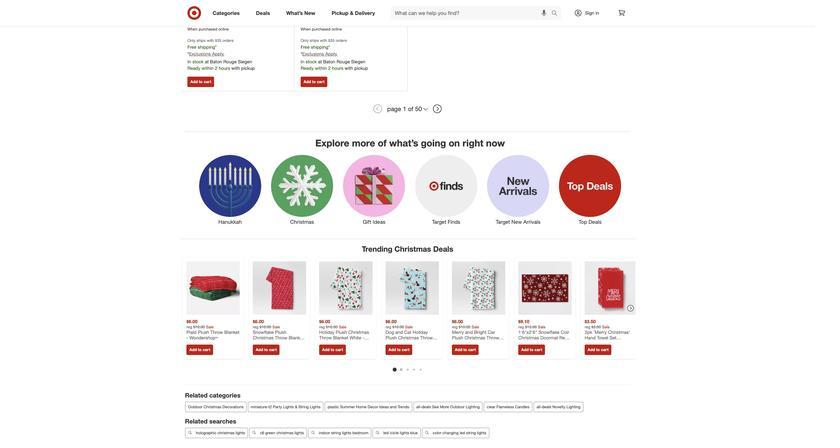 Task type: locate. For each thing, give the bounding box(es) containing it.
merry and bright car plush christmas throw blanket white - wondershop™ image
[[452, 262, 505, 315], [452, 262, 505, 315]]

1 siegen from the left
[[238, 59, 252, 64]]

within
[[202, 65, 214, 71], [315, 65, 327, 71]]

0 horizontal spatial at
[[205, 59, 209, 64]]

to for snowflake plush christmas throw blanket red/white - wondershop™
[[264, 348, 268, 353]]

target for target new arrivals
[[496, 219, 510, 226]]

sale for 2pk
[[602, 325, 610, 330]]

0 horizontal spatial shipping
[[198, 44, 215, 50]]

add to cart for plaid plush throw blanket - wondershop™
[[189, 348, 210, 353]]

50
[[415, 105, 422, 113]]

lighting right the novelty
[[567, 405, 581, 410]]

1 horizontal spatial led
[[460, 431, 465, 436]]

0 horizontal spatial apply.
[[212, 51, 224, 57]]

- inside $6.00 reg $10.00 sale merry and bright car plush christmas throw blanket white - wondershop™
[[481, 341, 483, 347]]

$6.00 inside $6.00 reg $10.00 sale merry and bright car plush christmas throw blanket white - wondershop™
[[452, 319, 463, 325]]

4 lights from the left
[[400, 431, 409, 436]]

1 vertical spatial $5.00
[[592, 325, 601, 330]]

orders down 'when purchased online'
[[336, 38, 347, 43]]

new for target
[[512, 219, 522, 226]]

rouge
[[223, 59, 237, 64], [337, 59, 350, 64]]

0 vertical spatial deals
[[256, 10, 270, 16]]

string right changing
[[466, 431, 476, 436]]

1 target from the left
[[432, 219, 446, 226]]

trends
[[398, 405, 409, 410]]

all- inside all-deals see more outdoor lighting 'link'
[[416, 405, 422, 410]]

0 horizontal spatial ships
[[197, 38, 206, 43]]

rouge for $7.00
[[337, 59, 350, 64]]

lights inside holographic christmas lights link
[[236, 431, 245, 436]]

miniature-t2 party lights & string lights
[[251, 405, 320, 410]]

$7.00 reg $10.00
[[301, 12, 336, 18]]

lights right string
[[310, 405, 320, 410]]

- inside $6.00 reg $10.00 sale plaid plush throw blanket - wondershop™
[[186, 335, 188, 341]]

exclusions apply. link
[[189, 51, 224, 57], [302, 51, 338, 57]]

$3.50 for 2pk
[[585, 319, 596, 325]]

2 lights from the left
[[310, 405, 320, 410]]

all-
[[416, 405, 422, 410], [537, 405, 542, 410]]

all- right trends
[[416, 405, 422, 410]]

1 horizontal spatial baton
[[323, 59, 335, 64]]

stock
[[192, 59, 204, 64], [306, 59, 317, 64]]

and right merry
[[465, 330, 473, 335]]

0 horizontal spatial led
[[383, 431, 389, 436]]

deals for see
[[422, 405, 431, 410]]

-
[[186, 335, 188, 341], [363, 335, 364, 341], [569, 335, 571, 341], [276, 341, 277, 347], [413, 341, 414, 347], [481, 341, 483, 347], [608, 341, 609, 347]]

$3.50 left "categories" at the left of the page
[[187, 12, 200, 18]]

5 lights from the left
[[477, 431, 486, 436]]

0 horizontal spatial free
[[187, 44, 197, 50]]

$10.00 inside $6.00 reg $10.00 sale plaid plush throw blanket - wondershop™
[[193, 325, 205, 330]]

2 holiday from the left
[[413, 330, 428, 335]]

snowflake plush christmas throw blanket red/white - wondershop™ image
[[253, 262, 306, 315], [253, 262, 306, 315]]

lights left indoor
[[295, 431, 304, 436]]

add to cart for 1'6"x2'6" snowflake coir christmas doormat red - wondershop™
[[521, 348, 542, 353]]

1 horizontal spatial online
[[332, 27, 342, 32]]

sale
[[187, 19, 196, 25], [206, 325, 214, 330], [272, 325, 280, 330], [339, 325, 346, 330], [405, 325, 413, 330], [472, 325, 479, 330], [538, 325, 546, 330], [602, 325, 610, 330]]

1 ships from the left
[[197, 38, 206, 43]]

search
[[549, 10, 564, 17]]

1 horizontal spatial $5.00
[[592, 325, 601, 330]]

related up outdoor christmas decorations
[[185, 392, 208, 400]]

&
[[350, 10, 354, 16], [295, 405, 297, 410]]

0 horizontal spatial holiday
[[319, 330, 334, 335]]

1 horizontal spatial deals
[[542, 405, 551, 410]]

0 horizontal spatial stock
[[192, 59, 204, 64]]

0 horizontal spatial siegen
[[238, 59, 252, 64]]

1 horizontal spatial orders
[[336, 38, 347, 43]]

ships down $3.50 reg $5.00 sale when purchased online
[[197, 38, 206, 43]]

1 only ships with $35 orders free shipping * * exclusions apply. in stock at  baton rouge siegen ready within 2 hours with pickup from the left
[[187, 38, 255, 71]]

2 $6.00 from the left
[[253, 319, 264, 325]]

$10.00 inside $6.00 reg $10.00 sale merry and bright car plush christmas throw blanket white - wondershop™
[[459, 325, 470, 330]]

target
[[432, 219, 446, 226], [496, 219, 510, 226]]

all- right candles
[[537, 405, 542, 410]]

sale for holiday
[[339, 325, 346, 330]]

to
[[199, 79, 203, 84], [312, 79, 316, 84], [198, 348, 202, 353], [264, 348, 268, 353], [331, 348, 334, 353], [397, 348, 401, 353], [463, 348, 467, 353], [530, 348, 534, 353], [596, 348, 600, 353]]

0 vertical spatial $3.50
[[187, 12, 200, 18]]

at for $3.50
[[205, 59, 209, 64]]

2 only ships with $35 orders free shipping * * exclusions apply. in stock at  baton rouge siegen ready within 2 hours with pickup from the left
[[301, 38, 368, 71]]

1 shipping from the left
[[198, 44, 215, 50]]

only
[[187, 38, 195, 43], [301, 38, 309, 43]]

online down pickup
[[332, 27, 342, 32]]

1 horizontal spatial stock
[[306, 59, 317, 64]]

gift
[[363, 219, 371, 226]]

0 horizontal spatial ready
[[187, 65, 200, 71]]

1 only from the left
[[187, 38, 195, 43]]

sale for dog
[[405, 325, 413, 330]]

0 horizontal spatial hours
[[219, 65, 230, 71]]

blanket inside $6.00 reg $10.00 sale plaid plush throw blanket - wondershop™
[[224, 330, 239, 335]]

2 all- from the left
[[537, 405, 542, 410]]

reg inside $6.00 reg $10.00 sale holiday plush christmas throw blanket white - wondershop™
[[319, 325, 325, 330]]

christmas inside $9.10 reg $13.00 sale 1'6"x2'6" snowflake coir christmas doormat red - wondershop™
[[518, 335, 539, 341]]

1 horizontal spatial outdoor
[[450, 405, 465, 410]]

$9.10 reg $13.00 sale 1'6"x2'6" snowflake coir christmas doormat red - wondershop™
[[518, 319, 571, 347]]

1 vertical spatial of
[[378, 137, 387, 149]]

0 horizontal spatial online
[[218, 27, 229, 32]]

1 orders from the left
[[223, 38, 234, 43]]

exclusions apply. link down $3.50 reg $5.00 sale when purchased online
[[189, 51, 224, 57]]

2 only from the left
[[301, 38, 309, 43]]

1 horizontal spatial rouge
[[337, 59, 350, 64]]

0 horizontal spatial red/white
[[253, 341, 274, 347]]

1 horizontal spatial pickup
[[355, 65, 368, 71]]

1 horizontal spatial exclusions apply. link
[[302, 51, 338, 57]]

with
[[207, 38, 214, 43], [320, 38, 327, 43], [232, 65, 240, 71], [345, 65, 353, 71]]

lights
[[283, 405, 294, 410], [310, 405, 320, 410]]

2 horizontal spatial deals
[[589, 219, 602, 226]]

sale inside $3.50 reg $5.00 sale when purchased online
[[187, 19, 196, 25]]

1 horizontal spatial all-
[[537, 405, 542, 410]]

lights for indoor string lights bedroom
[[342, 431, 351, 436]]

deals inside all-deals novelty lighting link
[[542, 405, 551, 410]]

reg inside $7.00 reg $10.00
[[315, 12, 321, 18]]

related up holographic
[[185, 418, 208, 426]]

new
[[304, 10, 315, 16], [512, 219, 522, 226]]

2 pickup from the left
[[355, 65, 368, 71]]

deals down target finds
[[433, 245, 453, 254]]

1 within from the left
[[202, 65, 214, 71]]

0 horizontal spatial $3.50
[[187, 12, 200, 18]]

plush for holiday
[[336, 330, 347, 335]]

1 baton from the left
[[210, 59, 222, 64]]

2 vertical spatial deals
[[433, 245, 453, 254]]

1 outdoor from the left
[[188, 405, 202, 410]]

$10.00 inside $6.00 reg $10.00 sale snowflake plush christmas throw blanket red/white - wondershop™
[[260, 325, 271, 330]]

exclusions apply. link down 'when purchased online'
[[302, 51, 338, 57]]

$10.00 for $6.00 reg $10.00 sale holiday plush christmas throw blanket white - wondershop™
[[326, 325, 338, 330]]

outdoor right 'more'
[[450, 405, 465, 410]]

snowflake
[[253, 330, 274, 335], [539, 330, 560, 335]]

2 red/white from the left
[[585, 341, 606, 347]]

1 horizontal spatial within
[[315, 65, 327, 71]]

orders
[[223, 38, 234, 43], [336, 38, 347, 43]]

throw inside $6.00 reg $10.00 sale holiday plush christmas throw blanket white - wondershop™
[[319, 335, 332, 341]]

plush inside $6.00 reg $10.00 sale dog and cat holiday plush christmas throw blanket blue - wondershop™
[[386, 335, 397, 341]]

2 ships from the left
[[310, 38, 319, 43]]

target left 'finds'
[[432, 219, 446, 226]]

$6.00 inside $6.00 reg $10.00 sale dog and cat holiday plush christmas throw blanket blue - wondershop™
[[386, 319, 397, 325]]

add for 1'6"x2'6" snowflake coir christmas doormat red - wondershop™
[[521, 348, 529, 353]]

only ships with $35 orders free shipping * * exclusions apply. in stock at  baton rouge siegen ready within 2 hours with pickup for $7.00
[[301, 38, 368, 71]]

pickup & delivery
[[332, 10, 375, 16]]

orders for $7.00
[[336, 38, 347, 43]]

plush inside $6.00 reg $10.00 sale holiday plush christmas throw blanket white - wondershop™
[[336, 330, 347, 335]]

$6.00 inside $6.00 reg $10.00 sale plaid plush throw blanket - wondershop™
[[186, 319, 197, 325]]

1 horizontal spatial $35
[[328, 38, 335, 43]]

reg for $6.00 reg $10.00 sale snowflake plush christmas throw blanket red/white - wondershop™
[[253, 325, 258, 330]]

wondershop™
[[189, 335, 218, 341], [319, 341, 348, 347], [518, 341, 547, 347], [253, 347, 281, 352], [386, 347, 414, 352], [452, 347, 480, 352], [585, 347, 613, 352]]

shipping down 'when purchased online'
[[311, 44, 328, 50]]

new left arrivals
[[512, 219, 522, 226]]

0 horizontal spatial in
[[187, 59, 191, 64]]

1 in from the left
[[187, 59, 191, 64]]

add for dog and cat holiday plush christmas throw blanket blue - wondershop™
[[388, 348, 396, 353]]

1 when from the left
[[187, 27, 198, 32]]

reg for $6.00 reg $10.00 sale merry and bright car plush christmas throw blanket white - wondershop™
[[452, 325, 458, 330]]

1 hours from the left
[[219, 65, 230, 71]]

lights inside "led icicle lights blue" link
[[400, 431, 409, 436]]

online down "categories" at the left of the page
[[218, 27, 229, 32]]

new right 'what's'
[[304, 10, 315, 16]]

0 horizontal spatial $5.00
[[209, 12, 221, 18]]

0 horizontal spatial exclusions apply. link
[[189, 51, 224, 57]]

2 lights from the left
[[295, 431, 304, 436]]

categories
[[209, 392, 241, 400]]

1 horizontal spatial snowflake
[[539, 330, 560, 335]]

changing
[[443, 431, 459, 436]]

page 1 of 50 button
[[384, 102, 431, 116]]

1 red/white from the left
[[253, 341, 274, 347]]

purchased down $7.00 reg $10.00
[[312, 27, 331, 32]]

1 pickup from the left
[[241, 65, 255, 71]]

apply. for $7.00
[[325, 51, 338, 57]]

0 horizontal spatial lighting
[[466, 405, 480, 410]]

0 horizontal spatial orders
[[223, 38, 234, 43]]

2 exclusions from the left
[[302, 51, 324, 57]]

add for 2pk 'merry christmas' hand towel set red/white - wondershop™
[[588, 348, 595, 353]]

$5.00 inside $3.50 reg $5.00 sale when purchased online
[[209, 12, 221, 18]]

$5.00
[[209, 12, 221, 18], [592, 325, 601, 330]]

$6.00 inside $6.00 reg $10.00 sale snowflake plush christmas throw blanket red/white - wondershop™
[[253, 319, 264, 325]]

$3.50 reg $5.00 sale when purchased online
[[187, 12, 229, 32]]

0 vertical spatial $5.00
[[209, 12, 221, 18]]

add to cart for dog and cat holiday plush christmas throw blanket blue - wondershop™
[[388, 348, 409, 353]]

1 horizontal spatial only
[[301, 38, 309, 43]]

1 horizontal spatial red/white
[[585, 341, 606, 347]]

1 horizontal spatial &
[[350, 10, 354, 16]]

reg for $7.00 reg $10.00
[[315, 12, 321, 18]]

of right 1
[[408, 105, 414, 113]]

1 lights from the left
[[236, 431, 245, 436]]

plush inside $6.00 reg $10.00 sale plaid plush throw blanket - wondershop™
[[198, 330, 209, 335]]

christmas inside $6.00 reg $10.00 sale dog and cat holiday plush christmas throw blanket blue - wondershop™
[[398, 335, 419, 341]]

1 exclusions from the left
[[189, 51, 211, 57]]

red
[[559, 335, 568, 341]]

in
[[187, 59, 191, 64], [301, 59, 304, 64]]

2 target from the left
[[496, 219, 510, 226]]

2 outdoor from the left
[[450, 405, 465, 410]]

and left cat
[[395, 330, 403, 335]]

sale inside $6.00 reg $10.00 sale merry and bright car plush christmas throw blanket white - wondershop™
[[472, 325, 479, 330]]

2pk 'merry christmas' hand towel set red/white - wondershop™ image
[[585, 262, 638, 315], [585, 262, 638, 315]]

when inside $3.50 reg $5.00 sale when purchased online
[[187, 27, 198, 32]]

lights left bedroom at bottom left
[[342, 431, 351, 436]]

sale inside $6.00 reg $10.00 sale plaid plush throw blanket - wondershop™
[[206, 325, 214, 330]]

hours
[[219, 65, 230, 71], [332, 65, 344, 71]]

cart
[[204, 79, 211, 84], [317, 79, 325, 84], [203, 348, 210, 353], [269, 348, 277, 353], [335, 348, 343, 353], [402, 348, 409, 353], [468, 348, 476, 353], [535, 348, 542, 353], [601, 348, 609, 353]]

$35 down 'when purchased online'
[[328, 38, 335, 43]]

1 horizontal spatial in
[[301, 59, 304, 64]]

led left "icicle"
[[383, 431, 389, 436]]

add to cart button
[[187, 77, 214, 87], [301, 77, 328, 87], [186, 345, 213, 356], [253, 345, 280, 356], [319, 345, 346, 356], [386, 345, 412, 356], [452, 345, 479, 356], [518, 345, 545, 356], [585, 345, 612, 356]]

2 ready from the left
[[301, 65, 314, 71]]

0 horizontal spatial when
[[187, 27, 198, 32]]

$10.00 inside $6.00 reg $10.00 sale dog and cat holiday plush christmas throw blanket blue - wondershop™
[[392, 325, 404, 330]]

shipping for $3.50
[[198, 44, 215, 50]]

lighting inside 'link'
[[466, 405, 480, 410]]

free
[[187, 44, 197, 50], [301, 44, 310, 50]]

2 shipping from the left
[[311, 44, 328, 50]]

sale inside $6.00 reg $10.00 sale holiday plush christmas throw blanket white - wondershop™
[[339, 325, 346, 330]]

christmas inside $6.00 reg $10.00 sale snowflake plush christmas throw blanket red/white - wondershop™
[[253, 335, 274, 341]]

only down 'when purchased online'
[[301, 38, 309, 43]]

2 free from the left
[[301, 44, 310, 50]]

$6.00
[[186, 319, 197, 325], [253, 319, 264, 325], [319, 319, 330, 325], [386, 319, 397, 325], [452, 319, 463, 325]]

1 horizontal spatial ready
[[301, 65, 314, 71]]

outdoor inside 'link'
[[450, 405, 465, 410]]

sale inside $6.00 reg $10.00 sale dog and cat holiday plush christmas throw blanket blue - wondershop™
[[405, 325, 413, 330]]

and for dog
[[395, 330, 403, 335]]

1 vertical spatial $3.50
[[585, 319, 596, 325]]

& right pickup
[[350, 10, 354, 16]]

what's
[[286, 10, 303, 16]]

reg inside $3.50 reg $5.00 sale when purchased online
[[201, 12, 208, 18]]

holiday inside $6.00 reg $10.00 sale holiday plush christmas throw blanket white - wondershop™
[[319, 330, 334, 335]]

$5.00 for 'merry
[[592, 325, 601, 330]]

2 lighting from the left
[[567, 405, 581, 410]]

2 exclusions apply. link from the left
[[302, 51, 338, 57]]

throw inside $6.00 reg $10.00 sale snowflake plush christmas throw blanket red/white - wondershop™
[[275, 335, 287, 341]]

wondershop™ inside $9.10 reg $13.00 sale 1'6"x2'6" snowflake coir christmas doormat red - wondershop™
[[518, 341, 547, 347]]

0 horizontal spatial only
[[187, 38, 195, 43]]

add to cart button for merry and bright car plush christmas throw blanket white - wondershop™
[[452, 345, 479, 356]]

add to cart for holiday plush christmas throw blanket white - wondershop™
[[322, 348, 343, 353]]

1 $35 from the left
[[215, 38, 221, 43]]

deals
[[256, 10, 270, 16], [589, 219, 602, 226], [433, 245, 453, 254]]

holographic
[[196, 431, 216, 436]]

0 horizontal spatial purchased
[[199, 27, 217, 32]]

of inside page 1 of 50 "dropdown button"
[[408, 105, 414, 113]]

1 horizontal spatial ships
[[310, 38, 319, 43]]

1 stock from the left
[[192, 59, 204, 64]]

plaid plush throw blanket - wondershop™ image
[[186, 262, 240, 315], [186, 262, 240, 315]]

1 holiday from the left
[[319, 330, 334, 335]]

0 horizontal spatial exclusions
[[189, 51, 211, 57]]

$3.50 inside $3.50 reg $5.00 sale when purchased online
[[187, 12, 200, 18]]

1 lighting from the left
[[466, 405, 480, 410]]

outdoor
[[188, 405, 202, 410], [450, 405, 465, 410]]

2 stock from the left
[[306, 59, 317, 64]]

add to cart button for 2pk 'merry christmas' hand towel set red/white - wondershop™
[[585, 345, 612, 356]]

lights inside color changing led string lights link
[[477, 431, 486, 436]]

siegen for $7.00
[[351, 59, 365, 64]]

0 horizontal spatial pickup
[[241, 65, 255, 71]]

lighting left clear
[[466, 405, 480, 410]]

2 within from the left
[[315, 65, 327, 71]]

1 exclusions apply. link from the left
[[189, 51, 224, 57]]

christmas link
[[266, 154, 338, 226]]

0 horizontal spatial rouge
[[223, 59, 237, 64]]

reg for $6.00 reg $10.00 sale dog and cat holiday plush christmas throw blanket blue - wondershop™
[[386, 325, 391, 330]]

lights for led icicle lights blue
[[400, 431, 409, 436]]

2 apply. from the left
[[325, 51, 338, 57]]

lighting
[[466, 405, 480, 410], [567, 405, 581, 410]]

0 vertical spatial of
[[408, 105, 414, 113]]

online
[[218, 27, 229, 32], [332, 27, 342, 32]]

wondershop™ inside $6.00 reg $10.00 sale plaid plush throw blanket - wondershop™
[[189, 335, 218, 341]]

add to cart button for plaid plush throw blanket - wondershop™
[[186, 345, 213, 356]]

shipping for $7.00
[[311, 44, 328, 50]]

purchased down "categories" at the left of the page
[[199, 27, 217, 32]]

1 horizontal spatial apply.
[[325, 51, 338, 57]]

red/white inside $6.00 reg $10.00 sale snowflake plush christmas throw blanket red/white - wondershop™
[[253, 341, 274, 347]]

reg inside $9.10 reg $13.00 sale 1'6"x2'6" snowflake coir christmas doormat red - wondershop™
[[518, 325, 524, 330]]

1 lights from the left
[[283, 405, 294, 410]]

reg inside $6.00 reg $10.00 sale snowflake plush christmas throw blanket red/white - wondershop™
[[253, 325, 258, 330]]

0 vertical spatial new
[[304, 10, 315, 16]]

1 horizontal spatial free
[[301, 44, 310, 50]]

in for $7.00
[[301, 59, 304, 64]]

$6.00 inside $6.00 reg $10.00 sale holiday plush christmas throw blanket white - wondershop™
[[319, 319, 330, 325]]

sale inside $6.00 reg $10.00 sale snowflake plush christmas throw blanket red/white - wondershop™
[[272, 325, 280, 330]]

0 horizontal spatial $35
[[215, 38, 221, 43]]

2 $35 from the left
[[328, 38, 335, 43]]

1 deals from the left
[[422, 405, 431, 410]]

to for 1'6"x2'6" snowflake coir christmas doormat red - wondershop™
[[530, 348, 534, 353]]

deals left 'what's'
[[256, 10, 270, 16]]

$35 down $3.50 reg $5.00 sale when purchased online
[[215, 38, 221, 43]]

2 at from the left
[[318, 59, 322, 64]]

$6.00 for dog
[[386, 319, 397, 325]]

What can we help you find? suggestions appear below search field
[[391, 6, 553, 20]]

1 rouge from the left
[[223, 59, 237, 64]]

1 apply. from the left
[[212, 51, 224, 57]]

0 horizontal spatial christmas
[[217, 431, 234, 436]]

2 purchased from the left
[[312, 27, 331, 32]]

deals inside all-deals see more outdoor lighting 'link'
[[422, 405, 431, 410]]

free down $3.50 reg $5.00 sale when purchased online
[[187, 44, 197, 50]]

free down 'when purchased online'
[[301, 44, 310, 50]]

1 horizontal spatial new
[[512, 219, 522, 226]]

cart for merry and bright car plush christmas throw blanket white - wondershop™
[[468, 348, 476, 353]]

1 horizontal spatial 2
[[328, 65, 331, 71]]

$3.50 inside $3.50 reg $5.00 sale 2pk 'merry christmas' hand towel set red/white - wondershop™
[[585, 319, 596, 325]]

reg inside $3.50 reg $5.00 sale 2pk 'merry christmas' hand towel set red/white - wondershop™
[[585, 325, 590, 330]]

add for holiday plush christmas throw blanket white - wondershop™
[[322, 348, 329, 353]]

and for ideas
[[390, 405, 396, 410]]

$6.00 reg $10.00 sale plaid plush throw blanket - wondershop™
[[186, 319, 239, 341]]

only down $3.50 reg $5.00 sale when purchased online
[[187, 38, 195, 43]]

1 vertical spatial deals
[[589, 219, 602, 226]]

1 horizontal spatial hours
[[332, 65, 344, 71]]

of
[[408, 105, 414, 113], [378, 137, 387, 149]]

2 online from the left
[[332, 27, 342, 32]]

$10.00 inside $6.00 reg $10.00 sale holiday plush christmas throw blanket white - wondershop™
[[326, 325, 338, 330]]

target left arrivals
[[496, 219, 510, 226]]

0 horizontal spatial 2
[[215, 65, 218, 71]]

1 horizontal spatial holiday
[[413, 330, 428, 335]]

1 horizontal spatial lights
[[310, 405, 320, 410]]

wondershop™ inside $3.50 reg $5.00 sale 2pk 'merry christmas' hand towel set red/white - wondershop™
[[585, 347, 613, 352]]

gift ideas
[[363, 219, 386, 226]]

outdoor up related searches
[[188, 405, 202, 410]]

and inside $6.00 reg $10.00 sale dog and cat holiday plush christmas throw blanket blue - wondershop™
[[395, 330, 403, 335]]

sale inside $9.10 reg $13.00 sale 1'6"x2'6" snowflake coir christmas doormat red - wondershop™
[[538, 325, 546, 330]]

sale for plaid
[[206, 325, 214, 330]]

1'6"x2'6"
[[518, 330, 537, 335]]

deals left the novelty
[[542, 405, 551, 410]]

of for 1
[[408, 105, 414, 113]]

2 in from the left
[[301, 59, 304, 64]]

2 related from the top
[[185, 418, 208, 426]]

- inside $9.10 reg $13.00 sale 1'6"x2'6" snowflake coir christmas doormat red - wondershop™
[[569, 335, 571, 341]]

1 snowflake from the left
[[253, 330, 274, 335]]

throw inside $6.00 reg $10.00 sale merry and bright car plush christmas throw blanket white - wondershop™
[[487, 335, 499, 341]]

to for merry and bright car plush christmas throw blanket white - wondershop™
[[463, 348, 467, 353]]

page
[[387, 105, 401, 113]]

$7.00
[[301, 12, 313, 18]]

0 horizontal spatial white
[[350, 335, 361, 341]]

only ships with $35 orders free shipping * * exclusions apply. in stock at  baton rouge siegen ready within 2 hours with pickup for $3.50
[[187, 38, 255, 71]]

blanket inside $6.00 reg $10.00 sale snowflake plush christmas throw blanket red/white - wondershop™
[[289, 335, 304, 341]]

reg inside $6.00 reg $10.00 sale merry and bright car plush christmas throw blanket white - wondershop™
[[452, 325, 458, 330]]

dog and cat holiday plush christmas throw blanket blue - wondershop™ image
[[386, 262, 439, 315], [386, 262, 439, 315]]

$5.00 for purchased
[[209, 12, 221, 18]]

1 online from the left
[[218, 27, 229, 32]]

1 at from the left
[[205, 59, 209, 64]]

1 vertical spatial new
[[512, 219, 522, 226]]

0 horizontal spatial string
[[331, 431, 341, 436]]

ideas right decor
[[379, 405, 389, 410]]

0 vertical spatial &
[[350, 10, 354, 16]]

plush inside $6.00 reg $10.00 sale snowflake plush christmas throw blanket red/white - wondershop™
[[275, 330, 286, 335]]

blanket inside $6.00 reg $10.00 sale dog and cat holiday plush christmas throw blanket blue - wondershop™
[[386, 341, 401, 347]]

0 horizontal spatial only ships with $35 orders free shipping * * exclusions apply. in stock at  baton rouge siegen ready within 2 hours with pickup
[[187, 38, 255, 71]]

1 horizontal spatial christmas
[[276, 431, 293, 436]]

0 horizontal spatial within
[[202, 65, 214, 71]]

2
[[215, 65, 218, 71], [328, 65, 331, 71]]

lights down searches
[[236, 431, 245, 436]]

$35
[[215, 38, 221, 43], [328, 38, 335, 43]]

lights left blue
[[400, 431, 409, 436]]

1'6"x2'6" snowflake coir christmas doormat red - wondershop™ image
[[518, 262, 572, 315], [518, 262, 572, 315]]

reg inside $6.00 reg $10.00 sale plaid plush throw blanket - wondershop™
[[186, 325, 192, 330]]

shipping down $3.50 reg $5.00 sale when purchased online
[[198, 44, 215, 50]]

& left string
[[295, 405, 297, 410]]

lights inside indoor string lights bedroom link
[[342, 431, 351, 436]]

2 baton from the left
[[323, 59, 335, 64]]

wondershop™ inside $6.00 reg $10.00 sale snowflake plush christmas throw blanket red/white - wondershop™
[[253, 347, 281, 352]]

sign
[[585, 10, 595, 16]]

1 $6.00 from the left
[[186, 319, 197, 325]]

3 $6.00 from the left
[[319, 319, 330, 325]]

string
[[331, 431, 341, 436], [466, 431, 476, 436]]

christmas
[[290, 219, 314, 226], [395, 245, 431, 254], [348, 330, 369, 335], [253, 335, 274, 341], [398, 335, 419, 341], [465, 335, 485, 341], [518, 335, 539, 341], [204, 405, 221, 410]]

deals
[[422, 405, 431, 410], [542, 405, 551, 410]]

plush for snowflake
[[275, 330, 286, 335]]

plastic
[[328, 405, 339, 410]]

1 horizontal spatial deals
[[433, 245, 453, 254]]

string right indoor
[[331, 431, 341, 436]]

orders down categories link
[[223, 38, 234, 43]]

christmas right green
[[276, 431, 293, 436]]

2 2 from the left
[[328, 65, 331, 71]]

ready for $3.50
[[187, 65, 200, 71]]

1 horizontal spatial only ships with $35 orders free shipping * * exclusions apply. in stock at  baton rouge siegen ready within 2 hours with pickup
[[301, 38, 368, 71]]

1 horizontal spatial exclusions
[[302, 51, 324, 57]]

0 horizontal spatial all-
[[416, 405, 422, 410]]

christmas inside $6.00 reg $10.00 sale merry and bright car plush christmas throw blanket white - wondershop™
[[465, 335, 485, 341]]

sale inside $3.50 reg $5.00 sale 2pk 'merry christmas' hand towel set red/white - wondershop™
[[602, 325, 610, 330]]

and left trends
[[390, 405, 396, 410]]

add to cart button for 1'6"x2'6" snowflake coir christmas doormat red - wondershop™
[[518, 345, 545, 356]]

0 vertical spatial white
[[350, 335, 361, 341]]

target new arrivals
[[496, 219, 541, 226]]

christmas down searches
[[217, 431, 234, 436]]

0 vertical spatial related
[[185, 392, 208, 400]]

2 snowflake from the left
[[539, 330, 560, 335]]

1 horizontal spatial of
[[408, 105, 414, 113]]

holiday inside $6.00 reg $10.00 sale dog and cat holiday plush christmas throw blanket blue - wondershop™
[[413, 330, 428, 335]]

snowflake inside $9.10 reg $13.00 sale 1'6"x2'6" snowflake coir christmas doormat red - wondershop™
[[539, 330, 560, 335]]

1 free from the left
[[187, 44, 197, 50]]

0 horizontal spatial baton
[[210, 59, 222, 64]]

of right more
[[378, 137, 387, 149]]

2 siegen from the left
[[351, 59, 365, 64]]

reg inside $6.00 reg $10.00 sale dog and cat holiday plush christmas throw blanket blue - wondershop™
[[386, 325, 391, 330]]

1 horizontal spatial at
[[318, 59, 322, 64]]

1 horizontal spatial white
[[468, 341, 480, 347]]

1 all- from the left
[[416, 405, 422, 410]]

2 deals from the left
[[542, 405, 551, 410]]

throw inside $6.00 reg $10.00 sale dog and cat holiday plush christmas throw blanket blue - wondershop™
[[420, 335, 433, 341]]

shipping
[[198, 44, 215, 50], [311, 44, 328, 50]]

2 for $3.50
[[215, 65, 218, 71]]

lights
[[236, 431, 245, 436], [295, 431, 304, 436], [342, 431, 351, 436], [400, 431, 409, 436], [477, 431, 486, 436]]

deals right top
[[589, 219, 602, 226]]

$10.00 for $6.00 reg $10.00 sale dog and cat holiday plush christmas throw blanket blue - wondershop™
[[392, 325, 404, 330]]

2 rouge from the left
[[337, 59, 350, 64]]

1 horizontal spatial target
[[496, 219, 510, 226]]

wondershop™ inside $6.00 reg $10.00 sale merry and bright car plush christmas throw blanket white - wondershop™
[[452, 347, 480, 352]]

and inside $6.00 reg $10.00 sale merry and bright car plush christmas throw blanket white - wondershop™
[[465, 330, 473, 335]]

1 horizontal spatial when
[[301, 27, 311, 32]]

5 $6.00 from the left
[[452, 319, 463, 325]]

merry
[[452, 330, 464, 335]]

stock for $7.00
[[306, 59, 317, 64]]

led right changing
[[460, 431, 465, 436]]

0 horizontal spatial outdoor
[[188, 405, 202, 410]]

add to cart for 2pk 'merry christmas' hand towel set red/white - wondershop™
[[588, 348, 609, 353]]

bedroom
[[352, 431, 368, 436]]

holiday plush christmas throw blanket white - wondershop™ image
[[319, 262, 373, 315], [319, 262, 373, 315]]

lights right changing
[[477, 431, 486, 436]]

$6.00 for merry
[[452, 319, 463, 325]]

0 horizontal spatial target
[[432, 219, 446, 226]]

pickup for $3.50
[[241, 65, 255, 71]]

0 horizontal spatial &
[[295, 405, 297, 410]]

ships down 'when purchased online'
[[310, 38, 319, 43]]

2 orders from the left
[[336, 38, 347, 43]]

ready for $7.00
[[301, 65, 314, 71]]

all- inside all-deals novelty lighting link
[[537, 405, 542, 410]]

ideas right the gift
[[373, 219, 386, 226]]

1 horizontal spatial shipping
[[311, 44, 328, 50]]

green
[[265, 431, 275, 436]]

1 purchased from the left
[[199, 27, 217, 32]]

2 when from the left
[[301, 27, 311, 32]]

0 horizontal spatial deals
[[422, 405, 431, 410]]

0 horizontal spatial lights
[[283, 405, 294, 410]]

1 related from the top
[[185, 392, 208, 400]]

1 ready from the left
[[187, 65, 200, 71]]

more
[[440, 405, 449, 410]]

all- for all-deals see more outdoor lighting
[[416, 405, 422, 410]]

$5.00 inside $3.50 reg $5.00 sale 2pk 'merry christmas' hand towel set red/white - wondershop™
[[592, 325, 601, 330]]

ready
[[187, 65, 200, 71], [301, 65, 314, 71]]

$10.00 inside $7.00 reg $10.00
[[323, 12, 336, 18]]

1 2 from the left
[[215, 65, 218, 71]]

1 vertical spatial white
[[468, 341, 480, 347]]

4 $6.00 from the left
[[386, 319, 397, 325]]

lights right party
[[283, 405, 294, 410]]

1 horizontal spatial string
[[466, 431, 476, 436]]

$3.50 reg $5.00 sale 2pk 'merry christmas' hand towel set red/white - wondershop™
[[585, 319, 630, 352]]

$3.50 up 2pk on the bottom of the page
[[585, 319, 596, 325]]

target finds link
[[410, 154, 482, 226]]

and
[[395, 330, 403, 335], [465, 330, 473, 335], [390, 405, 396, 410]]

c6 green christmas lights
[[260, 431, 304, 436]]

cart for 1'6"x2'6" snowflake coir christmas doormat red - wondershop™
[[535, 348, 542, 353]]

3 lights from the left
[[342, 431, 351, 436]]

1 vertical spatial related
[[185, 418, 208, 426]]

1 horizontal spatial $3.50
[[585, 319, 596, 325]]

rouge for $3.50
[[223, 59, 237, 64]]

2 hours from the left
[[332, 65, 344, 71]]

0 horizontal spatial deals
[[256, 10, 270, 16]]

deals left see at right bottom
[[422, 405, 431, 410]]

all-deals see more outdoor lighting link
[[413, 403, 483, 413]]



Task type: describe. For each thing, give the bounding box(es) containing it.
miniature-t2 party lights & string lights link
[[248, 403, 323, 413]]

deals link
[[251, 6, 278, 20]]

- inside $3.50 reg $5.00 sale 2pk 'merry christmas' hand towel set red/white - wondershop™
[[608, 341, 609, 347]]

1 vertical spatial ideas
[[379, 405, 389, 410]]

plaid
[[186, 330, 196, 335]]

blue
[[402, 341, 411, 347]]

blanket inside $6.00 reg $10.00 sale holiday plush christmas throw blanket white - wondershop™
[[333, 335, 348, 341]]

color changing led string lights link
[[422, 429, 489, 439]]

related categories
[[185, 392, 241, 400]]

sale for 1'6"x2'6"
[[538, 325, 546, 330]]

lights for holographic christmas lights
[[236, 431, 245, 436]]

outdoor christmas decorations
[[188, 405, 244, 410]]

add to cart for snowflake plush christmas throw blanket red/white - wondershop™
[[256, 348, 277, 353]]

sale for snowflake
[[272, 325, 280, 330]]

cart for holiday plush christmas throw blanket white - wondershop™
[[335, 348, 343, 353]]

sign in
[[585, 10, 599, 16]]

wondershop™ inside $6.00 reg $10.00 sale dog and cat holiday plush christmas throw blanket blue - wondershop™
[[386, 347, 414, 352]]

novelty
[[552, 405, 566, 410]]

'merry
[[594, 330, 607, 335]]

1 christmas from the left
[[217, 431, 234, 436]]

indoor string lights bedroom link
[[308, 429, 371, 439]]

$6.00 reg $10.00 sale merry and bright car plush christmas throw blanket white - wondershop™
[[452, 319, 499, 352]]

what's
[[389, 137, 418, 149]]

plastic summer home decor ideas and trends
[[328, 405, 409, 410]]

white inside $6.00 reg $10.00 sale holiday plush christmas throw blanket white - wondershop™
[[350, 335, 361, 341]]

deals for novelty
[[542, 405, 551, 410]]

lights inside c6 green christmas lights link
[[295, 431, 304, 436]]

exclusions for $7.00
[[302, 51, 324, 57]]

$10.00 for $6.00 reg $10.00 sale plaid plush throw blanket - wondershop™
[[193, 325, 205, 330]]

reg for $6.00 reg $10.00 sale holiday plush christmas throw blanket white - wondershop™
[[319, 325, 325, 330]]

target finds
[[432, 219, 460, 226]]

add to cart for merry and bright car plush christmas throw blanket white - wondershop™
[[455, 348, 476, 353]]

add to cart button for holiday plush christmas throw blanket white - wondershop™
[[319, 345, 346, 356]]

arrivals
[[524, 219, 541, 226]]

reg for $6.00 reg $10.00 sale plaid plush throw blanket - wondershop™
[[186, 325, 192, 330]]

and for merry
[[465, 330, 473, 335]]

plush inside $6.00 reg $10.00 sale merry and bright car plush christmas throw blanket white - wondershop™
[[452, 335, 463, 341]]

search button
[[549, 6, 564, 21]]

of for more
[[378, 137, 387, 149]]

top
[[579, 219, 587, 226]]

categories link
[[207, 6, 248, 20]]

in
[[596, 10, 599, 16]]

$10.00 for $7.00 reg $10.00
[[323, 12, 336, 18]]

add for merry and bright car plush christmas throw blanket white - wondershop™
[[455, 348, 462, 353]]

snowflake inside $6.00 reg $10.00 sale snowflake plush christmas throw blanket red/white - wondershop™
[[253, 330, 274, 335]]

color
[[433, 431, 441, 436]]

related for related categories
[[185, 392, 208, 400]]

only for $7.00
[[301, 38, 309, 43]]

1
[[403, 105, 406, 113]]

what's new
[[286, 10, 315, 16]]

to for dog and cat holiday plush christmas throw blanket blue - wondershop™
[[397, 348, 401, 353]]

all-deals see more outdoor lighting
[[416, 405, 480, 410]]

finds
[[448, 219, 460, 226]]

bright
[[474, 330, 486, 335]]

what's new link
[[281, 6, 324, 20]]

string
[[298, 405, 309, 410]]

all-deals novelty lighting link
[[534, 403, 584, 413]]

baton for $7.00
[[323, 59, 335, 64]]

blue
[[410, 431, 418, 436]]

top deals link
[[554, 154, 626, 226]]

add for snowflake plush christmas throw blanket red/white - wondershop™
[[256, 348, 263, 353]]

to for 2pk 'merry christmas' hand towel set red/white - wondershop™
[[596, 348, 600, 353]]

$6.00 for snowflake
[[253, 319, 264, 325]]

explore
[[315, 137, 349, 149]]

pickup
[[332, 10, 349, 16]]

$10.00 for $6.00 reg $10.00 sale merry and bright car plush christmas throw blanket white - wondershop™
[[459, 325, 470, 330]]

all-deals novelty lighting
[[537, 405, 581, 410]]

plastic summer home decor ideas and trends link
[[325, 403, 412, 413]]

add to cart button for snowflake plush christmas throw blanket red/white - wondershop™
[[253, 345, 280, 356]]

top deals
[[579, 219, 602, 226]]

exclusions for $3.50
[[189, 51, 211, 57]]

baton for $3.50
[[210, 59, 222, 64]]

1 string from the left
[[331, 431, 341, 436]]

christmas'
[[608, 330, 630, 335]]

cart for 2pk 'merry christmas' hand towel set red/white - wondershop™
[[601, 348, 609, 353]]

hours for $7.00
[[332, 65, 344, 71]]

on
[[449, 137, 460, 149]]

2 christmas from the left
[[276, 431, 293, 436]]

hours for $3.50
[[219, 65, 230, 71]]

- inside $6.00 reg $10.00 sale holiday plush christmas throw blanket white - wondershop™
[[363, 335, 364, 341]]

$6.00 reg $10.00 sale snowflake plush christmas throw blanket red/white - wondershop™
[[253, 319, 304, 352]]

indoor string lights bedroom
[[319, 431, 368, 436]]

within for $7.00
[[315, 65, 327, 71]]

cart for dog and cat holiday plush christmas throw blanket blue - wondershop™
[[402, 348, 409, 353]]

t2
[[268, 405, 272, 410]]

color changing led string lights
[[433, 431, 486, 436]]

$9.10
[[518, 319, 529, 325]]

white inside $6.00 reg $10.00 sale merry and bright car plush christmas throw blanket white - wondershop™
[[468, 341, 480, 347]]

2 led from the left
[[460, 431, 465, 436]]

in for $3.50
[[187, 59, 191, 64]]

party
[[273, 405, 282, 410]]

more
[[352, 137, 375, 149]]

home
[[356, 405, 367, 410]]

1 vertical spatial &
[[295, 405, 297, 410]]

led icicle lights blue link
[[373, 429, 421, 439]]

all- for all-deals novelty lighting
[[537, 405, 542, 410]]

free for $7.00
[[301, 44, 310, 50]]

- inside $6.00 reg $10.00 sale dog and cat holiday plush christmas throw blanket blue - wondershop™
[[413, 341, 414, 347]]

categories
[[213, 10, 240, 16]]

explore more of what's going on right now
[[315, 137, 505, 149]]

stock for $3.50
[[192, 59, 204, 64]]

summer
[[340, 405, 355, 410]]

c6
[[260, 431, 264, 436]]

pickup for $7.00
[[355, 65, 368, 71]]

red/white inside $3.50 reg $5.00 sale 2pk 'merry christmas' hand towel set red/white - wondershop™
[[585, 341, 606, 347]]

indoor
[[319, 431, 330, 436]]

searches
[[209, 418, 236, 426]]

ships for $3.50
[[197, 38, 206, 43]]

page 1 of 50
[[387, 105, 422, 113]]

going
[[421, 137, 446, 149]]

clear flameless candles
[[487, 405, 529, 410]]

$6.00 for plaid
[[186, 319, 197, 325]]

pickup & delivery link
[[326, 6, 383, 20]]

$3.50 for when
[[187, 12, 200, 18]]

2pk
[[585, 330, 592, 335]]

within for $3.50
[[202, 65, 214, 71]]

cat
[[404, 330, 411, 335]]

holographic christmas lights link
[[185, 429, 248, 439]]

flameless
[[496, 405, 514, 410]]

only for $3.50
[[187, 38, 195, 43]]

set
[[610, 335, 617, 341]]

now
[[486, 137, 505, 149]]

free for $3.50
[[187, 44, 197, 50]]

add for plaid plush throw blanket - wondershop™
[[189, 348, 197, 353]]

$13.00
[[525, 325, 537, 330]]

related for related searches
[[185, 418, 208, 426]]

outdoor christmas decorations link
[[185, 403, 246, 413]]

orders for $3.50
[[223, 38, 234, 43]]

reg for $3.50 reg $5.00 sale when purchased online
[[201, 12, 208, 18]]

wondershop™ inside $6.00 reg $10.00 sale holiday plush christmas throw blanket white - wondershop™
[[319, 341, 348, 347]]

holographic christmas lights
[[196, 431, 245, 436]]

1 led from the left
[[383, 431, 389, 436]]

at for $7.00
[[318, 59, 322, 64]]

clear
[[487, 405, 495, 410]]

to for plaid plush throw blanket - wondershop™
[[198, 348, 202, 353]]

sign in link
[[569, 6, 610, 20]]

exclusions apply. link for $3.50
[[189, 51, 224, 57]]

related searches
[[185, 418, 236, 426]]

clear flameless candles link
[[484, 403, 532, 413]]

online inside $3.50 reg $5.00 sale when purchased online
[[218, 27, 229, 32]]

trending christmas deals
[[362, 245, 453, 254]]

to for holiday plush christmas throw blanket white - wondershop™
[[331, 348, 334, 353]]

trending
[[362, 245, 393, 254]]

christmas inside $6.00 reg $10.00 sale holiday plush christmas throw blanket white - wondershop™
[[348, 330, 369, 335]]

see
[[432, 405, 439, 410]]

icicle
[[390, 431, 399, 436]]

throw inside $6.00 reg $10.00 sale plaid plush throw blanket - wondershop™
[[210, 330, 223, 335]]

siegen for $3.50
[[238, 59, 252, 64]]

hanukkah
[[218, 219, 242, 226]]

target new arrivals link
[[482, 154, 554, 226]]

0 vertical spatial ideas
[[373, 219, 386, 226]]

$35 for $7.00
[[328, 38, 335, 43]]

- inside $6.00 reg $10.00 sale snowflake plush christmas throw blanket red/white - wondershop™
[[276, 341, 277, 347]]

purchased inside $3.50 reg $5.00 sale when purchased online
[[199, 27, 217, 32]]

dog
[[386, 330, 394, 335]]

sale for when
[[187, 19, 196, 25]]

when purchased online
[[301, 27, 342, 32]]

hand
[[585, 335, 596, 341]]

2 string from the left
[[466, 431, 476, 436]]

$6.00 reg $10.00 sale dog and cat holiday plush christmas throw blanket blue - wondershop™
[[386, 319, 433, 352]]

candles
[[515, 405, 529, 410]]

new for what's
[[304, 10, 315, 16]]

plush for plaid
[[198, 330, 209, 335]]

cart for snowflake plush christmas throw blanket red/white - wondershop™
[[269, 348, 277, 353]]

$10.00 for $6.00 reg $10.00 sale snowflake plush christmas throw blanket red/white - wondershop™
[[260, 325, 271, 330]]

towel
[[597, 335, 608, 341]]

blanket inside $6.00 reg $10.00 sale merry and bright car plush christmas throw blanket white - wondershop™
[[452, 341, 467, 347]]

hanukkah link
[[194, 154, 266, 226]]

target for target finds
[[432, 219, 446, 226]]



Task type: vqa. For each thing, say whether or not it's contained in the screenshot.
Sponsored
no



